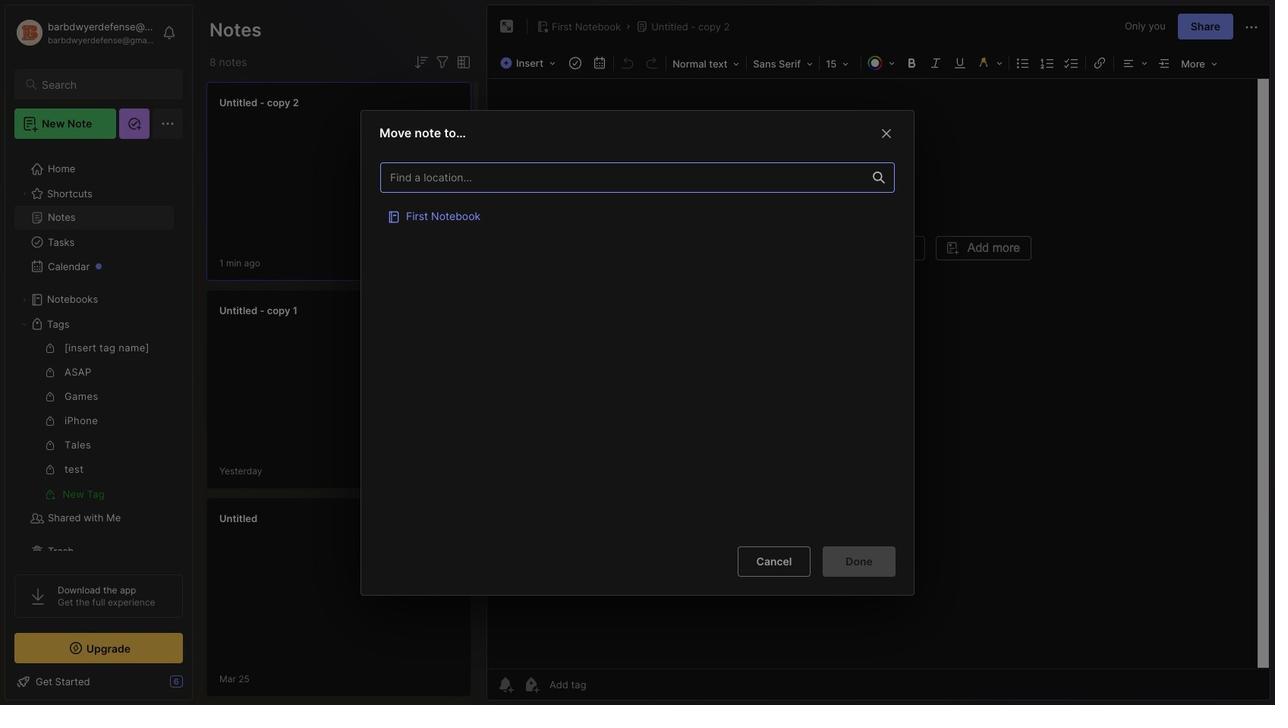 Task type: locate. For each thing, give the bounding box(es) containing it.
group inside tree
[[14, 336, 174, 506]]

main element
[[0, 0, 197, 705]]

expand tags image
[[20, 320, 29, 329]]

insert link image
[[1089, 52, 1111, 74]]

cell
[[380, 200, 895, 230]]

cell inside find a location field
[[380, 200, 895, 230]]

task image
[[565, 52, 586, 74]]

group
[[14, 336, 174, 506]]

None search field
[[42, 75, 169, 93]]

tree
[[5, 148, 192, 573]]

insert image
[[496, 53, 563, 73]]

note window element
[[487, 5, 1271, 701]]

add a reminder image
[[496, 676, 515, 694]]

bold image
[[901, 52, 922, 74]]

close image
[[877, 124, 896, 142]]

italic image
[[925, 52, 947, 74]]

add tag image
[[522, 676, 540, 694]]



Task type: vqa. For each thing, say whether or not it's contained in the screenshot.
Add tag ICON
yes



Task type: describe. For each thing, give the bounding box(es) containing it.
indent image
[[1154, 52, 1175, 74]]

underline image
[[950, 52, 971, 74]]

expand notebooks image
[[20, 295, 29, 304]]

Search text field
[[42, 77, 169, 92]]

font family image
[[749, 53, 818, 73]]

font color image
[[863, 52, 900, 74]]

expand note image
[[498, 17, 516, 36]]

font size image
[[821, 53, 859, 73]]

tree inside main element
[[5, 148, 192, 573]]

more image
[[1177, 53, 1222, 73]]

Note Editor text field
[[487, 78, 1270, 669]]

heading level image
[[668, 53, 745, 73]]

calendar event image
[[589, 52, 610, 74]]

alignment image
[[1116, 52, 1152, 74]]

none search field inside main element
[[42, 75, 169, 93]]

Find a location field
[[373, 154, 903, 534]]

checklist image
[[1061, 52, 1083, 74]]

highlight image
[[972, 52, 1007, 74]]

bulleted list image
[[1013, 52, 1034, 74]]

Find a location… text field
[[381, 164, 864, 189]]

numbered list image
[[1037, 52, 1058, 74]]



